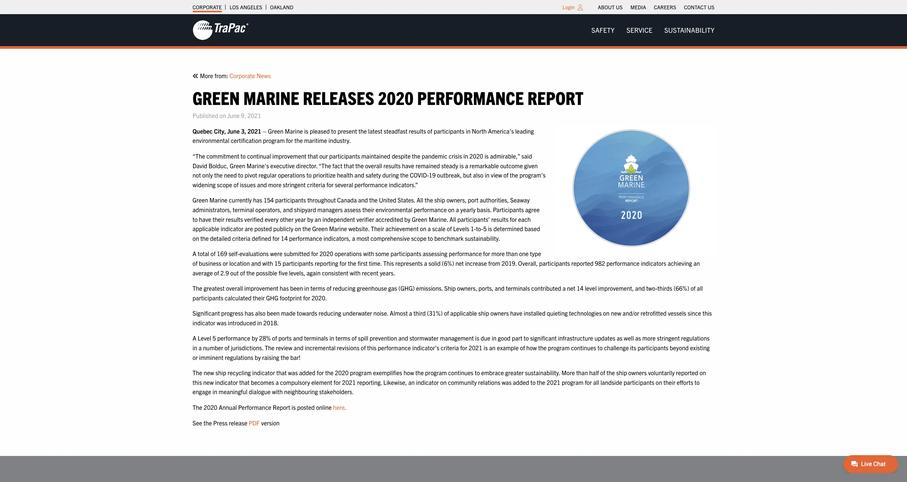 Task type: locate. For each thing, give the bounding box(es) containing it.
corporate right from:
[[230, 72, 255, 79]]

criteria down management
[[441, 345, 459, 352]]

green right the "–"
[[268, 127, 283, 135]]

all right (66%)
[[697, 285, 703, 292]]

indicators,
[[324, 235, 351, 242]]

of inside significant progress has also been made towards reducing underwater noise. almost a third (31%) of applicable ship owners have installed quieting technologies on new and/or retrofitted vessels since this indicator was introduced in 2018.
[[444, 310, 449, 317]]

of right out
[[240, 269, 245, 277]]

of up benchmark
[[447, 225, 452, 233]]

been inside significant progress has also been made towards reducing underwater noise. almost a third (31%) of applicable ship owners have installed quieting technologies on new and/or retrofitted vessels since this indicator was introduced in 2018.
[[267, 310, 280, 317]]

environmental up accredited
[[376, 206, 412, 214]]

1 vertical spatial operations
[[335, 250, 362, 258]]

environmental
[[193, 137, 229, 144], [376, 206, 412, 214]]

0 horizontal spatial corporate
[[193, 4, 222, 10]]

1 vertical spatial 14
[[577, 285, 584, 292]]

2 us from the left
[[708, 4, 715, 10]]

results inside "the commitment to continual improvement that our participants maintained despite the pandemic crisis in 2020 is admirable," said david bolduc, green marine's executive director. "the fact that the overall results have remained steady is a remarkable outcome given not only the need to pivot regular operations to prioritize health and safety during the covid-19 outbreak, but also in view of the program's widening scope of issues and more stringent criteria for several performance indicators."
[[383, 162, 401, 169]]

1 horizontal spatial this
[[367, 345, 376, 352]]

been up 2018.
[[267, 310, 280, 317]]

added
[[299, 370, 315, 377], [513, 379, 529, 387]]

this
[[383, 260, 394, 267]]

overall inside "the commitment to continual improvement that our participants maintained despite the pandemic crisis in 2020 is admirable," said david bolduc, green marine's executive director. "the fact that the overall results have remained steady is a remarkable outcome given not only the need to pivot regular operations to prioritize health and safety during the covid-19 outbreak, but also in view of the program's widening scope of issues and more stringent criteria for several performance indicators."
[[365, 162, 382, 169]]

2 horizontal spatial have
[[510, 310, 522, 317]]

2 june from the top
[[227, 127, 240, 135]]

5 inside a level 5 performance by 28% of ports and terminals in terms of spill prevention and stormwater management is due in good part to significant infrastructure updates as well as more stringent regulations in a number of jurisdictions. the review and incremental revisions of this performance indicator's criteria for 2021 is an example of how the program continues to challenge its participants beyond existing or imminent regulations by raising the bar!
[[212, 335, 216, 342]]

0 horizontal spatial more
[[200, 72, 213, 79]]

1 a from the top
[[193, 250, 196, 258]]

terms up the revisions
[[336, 335, 350, 342]]

a left yearly
[[456, 206, 459, 214]]

a down 'level' in the left of the page
[[199, 345, 202, 352]]

0 vertical spatial more
[[200, 72, 213, 79]]

0 vertical spatial posted
[[254, 225, 272, 233]]

reporting
[[315, 260, 338, 267]]

1 horizontal spatial owners
[[628, 370, 647, 377]]

indicators."
[[389, 181, 418, 189]]

0 vertical spatial scope
[[217, 181, 232, 189]]

steadfast
[[384, 127, 407, 135]]

performance up increase at the right bottom
[[449, 250, 482, 258]]

28%
[[259, 335, 271, 342]]

applicable inside green marine currently has 154 participants throughout canada and the united states. all the ship owners, port authorities, seaway administrators, terminal operators, and shipyard managers assess their environmental performance on a yearly basis. participants agree to have their results verified every other year by an independent verifier accredited by green marine. all participants' results for each applicable indicator are posted publicly on the green marine website. their achievement on a scale of levels 1-to-5 is determined based on the detailed criteria defined for 14 performance indicators, a most comprehensive scope to benchmark sustainability.
[[193, 225, 219, 233]]

ship
[[434, 197, 445, 204], [478, 310, 489, 317], [215, 370, 226, 377], [616, 370, 627, 377]]

0 vertical spatial reducing
[[333, 285, 355, 292]]

their down voluntarily
[[664, 379, 675, 387]]

1 vertical spatial menu bar
[[585, 23, 720, 38]]

0 vertical spatial or
[[223, 260, 228, 267]]

operations inside 'a total of 169 self-evaluations were submitted for 2020 operations with some participants assessing performance for more than one type of business or location and with 15 participants reporting for the first time. this represents a solid (6%) net increase from 2019. overall, participants reported 982 performance indicators achieving an average of 2.9 out of the possible five levels, again consistent with recent years.'
[[335, 250, 362, 258]]

but
[[463, 172, 472, 179]]

new inside significant progress has also been made towards reducing underwater noise. almost a third (31%) of applicable ship owners have installed quieting technologies on new and/or retrofitted vessels since this indicator was introduced in 2018.
[[611, 310, 621, 317]]

in down the again
[[304, 285, 309, 292]]

also inside significant progress has also been made towards reducing underwater noise. almost a third (31%) of applicable ship owners have installed quieting technologies on new and/or retrofitted vessels since this indicator was introduced in 2018.
[[255, 310, 265, 317]]

more
[[268, 181, 281, 189], [492, 250, 505, 258], [642, 335, 656, 342]]

is right to-
[[488, 225, 492, 233]]

their
[[362, 206, 374, 214], [213, 216, 224, 223], [253, 294, 265, 302], [664, 379, 675, 387]]

2 vertical spatial has
[[245, 310, 254, 317]]

0 horizontal spatial overall
[[226, 285, 243, 292]]

0 horizontal spatial this
[[193, 379, 202, 387]]

some
[[375, 250, 389, 258]]

(66%)
[[674, 285, 689, 292]]

than up 2019.
[[506, 250, 518, 258]]

owners, inside green marine currently has 154 participants throughout canada and the united states. all the ship owners, port authorities, seaway administrators, terminal operators, and shipyard managers assess their environmental performance on a yearly basis. participants agree to have their results verified every other year by an independent verifier accredited by green marine. all participants' results for each applicable indicator are posted publicly on the green marine website. their achievement on a scale of levels 1-to-5 is determined based on the detailed criteria defined for 14 performance indicators, a most comprehensive scope to benchmark sustainability.
[[447, 197, 467, 204]]

detailed
[[210, 235, 231, 242]]

participants inside the new ship recycling indicator that was added for the 2020 program exemplifies how the program continues to embrace greater sustainability. more than half of the ship owners voluntarily reported on this new indicator that becomes a compulsory element for 2021 reporting. likewise, an indicator on community relations was added to the 2021 program for all landside participants on their efforts to engage in meaningful dialogue with neighbouring stakeholders.
[[624, 379, 654, 387]]

a inside 'a total of 169 self-evaluations were submitted for 2020 operations with some participants assessing performance for more than one type of business or location and with 15 participants reporting for the first time. this represents a solid (6%) net increase from 2019. overall, participants reported 982 performance indicators achieving an average of 2.9 out of the possible five levels, again consistent with recent years.'
[[193, 250, 196, 258]]

media
[[630, 4, 646, 10]]

all down half
[[593, 379, 599, 387]]

this inside a level 5 performance by 28% of ports and terminals in terms of spill prevention and stormwater management is due in good part to significant infrastructure updates as well as more stringent regulations in a number of jurisdictions. the review and incremental revisions of this performance indicator's criteria for 2021 is an example of how the program continues to challenge its participants beyond existing or imminent regulations by raising the bar!
[[367, 345, 376, 352]]

program's
[[520, 172, 546, 179]]

0 vertical spatial than
[[506, 250, 518, 258]]

achievement
[[385, 225, 419, 233]]

0 vertical spatial reported
[[571, 260, 594, 267]]

scope down need
[[217, 181, 232, 189]]

greenhouse
[[357, 285, 387, 292]]

0 horizontal spatial operations
[[278, 172, 305, 179]]

0 horizontal spatial owners
[[490, 310, 509, 317]]

0 vertical spatial owners
[[490, 310, 509, 317]]

a left "third"
[[409, 310, 412, 317]]

1 vertical spatial this
[[367, 345, 376, 352]]

2020 up remarkable
[[470, 152, 483, 160]]

1 vertical spatial continues
[[448, 370, 473, 377]]

from:
[[215, 72, 228, 79]]

net inside 'a total of 169 self-evaluations were submitted for 2020 operations with some participants assessing performance for more than one type of business or location and with 15 participants reporting for the first time. this represents a solid (6%) net increase from 2019. overall, participants reported 982 performance indicators achieving an average of 2.9 out of the possible five levels, again consistent with recent years.'
[[455, 260, 464, 267]]

participants inside '– green marine is pleased to present the latest steadfast results of participants in north america's leading environmental certification program for the maritime industry.'
[[434, 127, 464, 135]]

operations down executive
[[278, 172, 305, 179]]

0 vertical spatial continues
[[571, 345, 596, 352]]

0 vertical spatial a
[[193, 250, 196, 258]]

the inside the new ship recycling indicator that was added for the 2020 program exemplifies how the program continues to embrace greater sustainability. more than half of the ship owners voluntarily reported on this new indicator that becomes a compulsory element for 2021 reporting. likewise, an indicator on community relations was added to the 2021 program for all landside participants on their efforts to engage in meaningful dialogue with neighbouring stakeholders.
[[193, 370, 202, 377]]

installed
[[524, 310, 546, 317]]

0 horizontal spatial was
[[217, 319, 227, 327]]

continues down infrastructure
[[571, 345, 596, 352]]

0 horizontal spatial terminals
[[304, 335, 328, 342]]

have inside green marine currently has 154 participants throughout canada and the united states. all the ship owners, port authorities, seaway administrators, terminal operators, and shipyard managers assess their environmental performance on a yearly basis. participants agree to have their results verified every other year by an independent verifier accredited by green marine. all participants' results for each applicable indicator are posted publicly on the green marine website. their achievement on a scale of levels 1-to-5 is determined based on the detailed criteria defined for 14 performance indicators, a most comprehensive scope to benchmark sustainability.
[[199, 216, 211, 223]]

terminals inside the greatest overall improvement has been in terms of reducing greenhouse gas (ghg) emissions. ship owners, ports, and terminals contributed a net 14 level improvement, and two-thirds (66%) of all participants calculated their ghg footprint for 2020.
[[506, 285, 530, 292]]

bar!
[[290, 354, 301, 362]]

this up engage
[[193, 379, 202, 387]]

scope inside green marine currently has 154 participants throughout canada and the united states. all the ship owners, port authorities, seaway administrators, terminal operators, and shipyard managers assess their environmental performance on a yearly basis. participants agree to have their results verified every other year by an independent verifier accredited by green marine. all participants' results for each applicable indicator are posted publicly on the green marine website. their achievement on a scale of levels 1-to-5 is determined based on the detailed criteria defined for 14 performance indicators, a most comprehensive scope to benchmark sustainability.
[[411, 235, 426, 242]]

example
[[497, 345, 519, 352]]

1 vertical spatial have
[[199, 216, 211, 223]]

on
[[220, 112, 226, 119], [448, 206, 455, 214], [295, 225, 301, 233], [420, 225, 426, 233], [193, 235, 199, 242], [603, 310, 609, 317], [700, 370, 706, 377], [440, 379, 447, 387], [656, 379, 662, 387]]

on down voluntarily
[[656, 379, 662, 387]]

0 horizontal spatial been
[[267, 310, 280, 317]]

1 horizontal spatial sustainability.
[[525, 370, 560, 377]]

contact
[[684, 4, 707, 10]]

1 horizontal spatial have
[[402, 162, 414, 169]]

regulations
[[681, 335, 710, 342], [225, 354, 253, 362]]

reducing inside significant progress has also been made towards reducing underwater noise. almost a third (31%) of applicable ship owners have installed quieting technologies on new and/or retrofitted vessels since this indicator was introduced in 2018.
[[319, 310, 341, 317]]

about us link
[[598, 2, 623, 12]]

green inside '– green marine is pleased to present the latest steadfast results of participants in north america's leading environmental certification program for the maritime industry.'
[[268, 127, 283, 135]]

and inside 'a total of 169 self-evaluations were submitted for 2020 operations with some participants assessing performance for more than one type of business or location and with 15 participants reporting for the first time. this represents a solid (6%) net increase from 2019. overall, participants reported 982 performance indicators achieving an average of 2.9 out of the possible five levels, again consistent with recent years.'
[[251, 260, 261, 267]]

criteria inside green marine currently has 154 participants throughout canada and the united states. all the ship owners, port authorities, seaway administrators, terminal operators, and shipyard managers assess their environmental performance on a yearly basis. participants agree to have their results verified every other year by an independent verifier accredited by green marine. all participants' results for each applicable indicator are posted publicly on the green marine website. their achievement on a scale of levels 1-to-5 is determined based on the detailed criteria defined for 14 performance indicators, a most comprehensive scope to benchmark sustainability.
[[232, 235, 250, 242]]

several
[[335, 181, 353, 189]]

their inside the greatest overall improvement has been in terms of reducing greenhouse gas (ghg) emissions. ship owners, ports, and terminals contributed a net 14 level improvement, and two-thirds (66%) of all participants calculated their ghg footprint for 2020.
[[253, 294, 265, 302]]

0 horizontal spatial stringent
[[283, 181, 306, 189]]

is
[[304, 127, 308, 135], [485, 152, 489, 160], [460, 162, 464, 169], [488, 225, 492, 233], [475, 335, 479, 342], [484, 345, 488, 352], [292, 404, 296, 412]]

greater
[[505, 370, 524, 377]]

1 horizontal spatial corporate
[[230, 72, 255, 79]]

on left scale
[[420, 225, 426, 233]]

2021
[[247, 112, 261, 119], [248, 127, 261, 135], [469, 345, 482, 352], [342, 379, 356, 387], [547, 379, 560, 387]]

0 vertical spatial all
[[697, 285, 703, 292]]

about
[[598, 4, 615, 10]]

on up city,
[[220, 112, 226, 119]]

industry.
[[328, 137, 351, 144]]

america's
[[488, 127, 514, 135]]

0 vertical spatial marine
[[285, 127, 303, 135]]

for down prioritize
[[327, 181, 334, 189]]

added up compulsory
[[299, 370, 315, 377]]

1 vertical spatial owners
[[628, 370, 647, 377]]

0 horizontal spatial us
[[616, 4, 623, 10]]

with inside the new ship recycling indicator that was added for the 2020 program exemplifies how the program continues to embrace greater sustainability. more than half of the ship owners voluntarily reported on this new indicator that becomes a compulsory element for 2021 reporting. likewise, an indicator on community relations was added to the 2021 program for all landside participants on their efforts to engage in meaningful dialogue with neighbouring stakeholders.
[[272, 389, 283, 396]]

owners, for ports,
[[457, 285, 477, 292]]

covid-
[[410, 172, 429, 179]]

continues up community
[[448, 370, 473, 377]]

corporate up corporate image
[[193, 4, 222, 10]]

environmental inside green marine currently has 154 participants throughout canada and the united states. all the ship owners, port authorities, seaway administrators, terminal operators, and shipyard managers assess their environmental performance on a yearly basis. participants agree to have their results verified every other year by an independent verifier accredited by green marine. all participants' results for each applicable indicator are posted publicly on the green marine website. their achievement on a scale of levels 1-to-5 is determined based on the detailed criteria defined for 14 performance indicators, a most comprehensive scope to benchmark sustainability.
[[376, 206, 412, 214]]

1 horizontal spatial or
[[223, 260, 228, 267]]

2 a from the top
[[193, 335, 196, 342]]

reported inside the new ship recycling indicator that was added for the 2020 program exemplifies how the program continues to embrace greater sustainability. more than half of the ship owners voluntarily reported on this new indicator that becomes a compulsory element for 2021 reporting. likewise, an indicator on community relations was added to the 2021 program for all landside participants on their efforts to engage in meaningful dialogue with neighbouring stakeholders.
[[676, 370, 698, 377]]

on up the total
[[193, 235, 199, 242]]

ports
[[278, 335, 292, 342]]

also right but on the right top of the page
[[473, 172, 483, 179]]

1 vertical spatial added
[[513, 379, 529, 387]]

0 vertical spatial owners,
[[447, 197, 467, 204]]

menu bar
[[594, 2, 718, 12], [585, 23, 720, 38]]

the inside a level 5 performance by 28% of ports and terminals in terms of spill prevention and stormwater management is due in good part to significant infrastructure updates as well as more stringent regulations in a number of jurisdictions. the review and incremental revisions of this performance indicator's criteria for 2021 is an example of how the program continues to challenge its participants beyond existing or imminent regulations by raising the bar!
[[265, 345, 275, 352]]

improvement inside "the commitment to continual improvement that our participants maintained despite the pandemic crisis in 2020 is admirable," said david bolduc, green marine's executive director. "the fact that the overall results have remained steady is a remarkable outcome given not only the need to pivot regular operations to prioritize health and safety during the covid-19 outbreak, but also in view of the program's widening scope of issues and more stringent criteria for several performance indicators."
[[272, 152, 306, 160]]

1 vertical spatial sustainability.
[[525, 370, 560, 377]]

participants
[[493, 206, 524, 214]]

city,
[[214, 127, 226, 135]]

more inside 'a total of 169 self-evaluations were submitted for 2020 operations with some participants assessing performance for more than one type of business or location and with 15 participants reporting for the first time. this represents a solid (6%) net increase from 2019. overall, participants reported 982 performance indicators achieving an average of 2.9 out of the possible five levels, again consistent with recent years.'
[[492, 250, 505, 258]]

participants down greatest
[[193, 294, 223, 302]]

2020 inside "the commitment to continual improvement that our participants maintained despite the pandemic crisis in 2020 is admirable," said david bolduc, green marine's executive director. "the fact that the overall results have remained steady is a remarkable outcome given not only the need to pivot regular operations to prioritize health and safety during the covid-19 outbreak, but also in view of the program's widening scope of issues and more stringent criteria for several performance indicators."
[[470, 152, 483, 160]]

2020 up reporting
[[320, 250, 333, 258]]

participants up shipyard
[[275, 197, 306, 204]]

1 horizontal spatial net
[[567, 285, 575, 292]]

1 vertical spatial has
[[280, 285, 289, 292]]

1 vertical spatial improvement
[[244, 285, 278, 292]]

for inside a level 5 performance by 28% of ports and terminals in terms of spill prevention and stormwater management is due in good part to significant infrastructure updates as well as more stringent regulations in a number of jurisdictions. the review and incremental revisions of this performance indicator's criteria for 2021 is an example of how the program continues to challenge its participants beyond existing or imminent regulations by raising the bar!
[[460, 345, 467, 352]]

june left 9,
[[227, 112, 240, 119]]

posted
[[254, 225, 272, 233], [297, 404, 315, 412]]

has up footprint
[[280, 285, 289, 292]]

greatest
[[204, 285, 225, 292]]

a inside 'a total of 169 self-evaluations were submitted for 2020 operations with some participants assessing performance for more than one type of business or location and with 15 participants reporting for the first time. this represents a solid (6%) net increase from 2019. overall, participants reported 982 performance indicators achieving an average of 2.9 out of the possible five levels, again consistent with recent years.'
[[424, 260, 427, 267]]

2 vertical spatial more
[[642, 335, 656, 342]]

reducing down consistent
[[333, 285, 355, 292]]

2020 inside the new ship recycling indicator that was added for the 2020 program exemplifies how the program continues to embrace greater sustainability. more than half of the ship owners voluntarily reported on this new indicator that becomes a compulsory element for 2021 reporting. likewise, an indicator on community relations was added to the 2021 program for all landside participants on their efforts to engage in meaningful dialogue with neighbouring stakeholders.
[[335, 370, 349, 377]]

have down administrators,
[[199, 216, 211, 223]]

also up 2018.
[[255, 310, 265, 317]]

the inside the greatest overall improvement has been in terms of reducing greenhouse gas (ghg) emissions. ship owners, ports, and terminals contributed a net 14 level improvement, and two-thirds (66%) of all participants calculated their ghg footprint for 2020.
[[193, 285, 202, 292]]

all inside the greatest overall improvement has been in terms of reducing greenhouse gas (ghg) emissions. ship owners, ports, and terminals contributed a net 14 level improvement, and two-thirds (66%) of all participants calculated their ghg footprint for 2020.
[[697, 285, 703, 292]]

0 horizontal spatial added
[[299, 370, 315, 377]]

neighbouring
[[284, 389, 318, 396]]

report
[[273, 404, 290, 412]]

5 right 1-
[[483, 225, 487, 233]]

1 vertical spatial more
[[492, 250, 505, 258]]

green
[[193, 86, 240, 109]]

than inside the new ship recycling indicator that was added for the 2020 program exemplifies how the program continues to embrace greater sustainability. more than half of the ship owners voluntarily reported on this new indicator that becomes a compulsory element for 2021 reporting. likewise, an indicator on community relations was added to the 2021 program for all landside participants on their efforts to engage in meaningful dialogue with neighbouring stakeholders.
[[576, 370, 588, 377]]

corporate news link
[[230, 71, 271, 81]]

for up reporting
[[311, 250, 318, 258]]

1 horizontal spatial reported
[[676, 370, 698, 377]]

and right prevention
[[398, 335, 408, 342]]

of right (66%)
[[691, 285, 696, 292]]

were
[[270, 250, 282, 258]]

marine's
[[247, 162, 269, 169]]

2020 inside 'a total of 169 self-evaluations were submitted for 2020 operations with some participants assessing performance for more than one type of business or location and with 15 participants reporting for the first time. this represents a solid (6%) net increase from 2019. overall, participants reported 982 performance indicators achieving an average of 2.9 out of the possible five levels, again consistent with recent years.'
[[320, 250, 333, 258]]

a inside a level 5 performance by 28% of ports and terminals in terms of spill prevention and stormwater management is due in good part to significant infrastructure updates as well as more stringent regulations in a number of jurisdictions. the review and incremental revisions of this performance indicator's criteria for 2021 is an example of how the program continues to challenge its participants beyond existing or imminent regulations by raising the bar!
[[193, 335, 196, 342]]

to
[[331, 127, 336, 135], [241, 152, 246, 160], [238, 172, 243, 179], [307, 172, 312, 179], [193, 216, 198, 223], [428, 235, 433, 242], [524, 335, 529, 342], [598, 345, 603, 352], [475, 370, 480, 377], [531, 379, 536, 387], [695, 379, 700, 387]]

0 horizontal spatial more
[[268, 181, 281, 189]]

new
[[611, 310, 621, 317], [204, 370, 214, 377], [203, 379, 214, 387]]

posted inside green marine currently has 154 participants throughout canada and the united states. all the ship owners, port authorities, seaway administrators, terminal operators, and shipyard managers assess their environmental performance on a yearly basis. participants agree to have their results verified every other year by an independent verifier accredited by green marine. all participants' results for each applicable indicator are posted publicly on the green marine website. their achievement on a scale of levels 1-to-5 is determined based on the detailed criteria defined for 14 performance indicators, a most comprehensive scope to benchmark sustainability.
[[254, 225, 272, 233]]

outbreak,
[[437, 172, 462, 179]]

was inside significant progress has also been made towards reducing underwater noise. almost a third (31%) of applicable ship owners have installed quieting technologies on new and/or retrofitted vessels since this indicator was introduced in 2018.
[[217, 319, 227, 327]]

0 vertical spatial have
[[402, 162, 414, 169]]

published
[[193, 112, 218, 119]]

results inside '– green marine is pleased to present the latest steadfast results of participants in north america's leading environmental certification program for the maritime industry.'
[[409, 127, 426, 135]]

how up likewise,
[[404, 370, 414, 377]]

the for overall
[[193, 285, 202, 292]]

about us
[[598, 4, 623, 10]]

and right the ports,
[[495, 285, 505, 292]]

than inside 'a total of 169 self-evaluations were submitted for 2020 operations with some participants assessing performance for more than one type of business or location and with 15 participants reporting for the first time. this represents a solid (6%) net increase from 2019. overall, participants reported 982 performance indicators achieving an average of 2.9 out of the possible five levels, again consistent with recent years.'
[[506, 250, 518, 258]]

owners inside the new ship recycling indicator that was added for the 2020 program exemplifies how the program continues to embrace greater sustainability. more than half of the ship owners voluntarily reported on this new indicator that becomes a compulsory element for 2021 reporting. likewise, an indicator on community relations was added to the 2021 program for all landside participants on their efforts to engage in meaningful dialogue with neighbouring stakeholders.
[[628, 370, 647, 377]]

an down 'due'
[[489, 345, 496, 352]]

was down progress
[[217, 319, 227, 327]]

continues inside the new ship recycling indicator that was added for the 2020 program exemplifies how the program continues to embrace greater sustainability. more than half of the ship owners voluntarily reported on this new indicator that becomes a compulsory element for 2021 reporting. likewise, an indicator on community relations was added to the 2021 program for all landside participants on their efforts to engage in meaningful dialogue with neighbouring stakeholders.
[[448, 370, 473, 377]]

a for a level 5 performance by 28% of ports and terminals in terms of spill prevention and stormwater management is due in good part to significant infrastructure updates as well as more stringent regulations in a number of jurisdictions. the review and incremental revisions of this performance indicator's criteria for 2021 is an example of how the program continues to challenge its participants beyond existing or imminent regulations by raising the bar!
[[193, 335, 196, 342]]

footer
[[0, 457, 907, 483]]

indicators
[[641, 260, 666, 267]]

their inside the new ship recycling indicator that was added for the 2020 program exemplifies how the program continues to embrace greater sustainability. more than half of the ship owners voluntarily reported on this new indicator that becomes a compulsory element for 2021 reporting. likewise, an indicator on community relations was added to the 2021 program for all landside participants on their efforts to engage in meaningful dialogue with neighbouring stakeholders.
[[664, 379, 675, 387]]

scope
[[217, 181, 232, 189], [411, 235, 426, 242]]

0 horizontal spatial all
[[593, 379, 599, 387]]

all
[[697, 285, 703, 292], [593, 379, 599, 387]]

new left and/or
[[611, 310, 621, 317]]

on inside significant progress has also been made towards reducing underwater noise. almost a third (31%) of applicable ship owners have installed quieting technologies on new and/or retrofitted vessels since this indicator was introduced in 2018.
[[603, 310, 609, 317]]

0 horizontal spatial continues
[[448, 370, 473, 377]]

all right states. in the left top of the page
[[417, 197, 423, 204]]

the down average
[[193, 285, 202, 292]]

1 vertical spatial 5
[[212, 335, 216, 342]]

or
[[223, 260, 228, 267], [193, 354, 198, 362]]

this right since
[[703, 310, 712, 317]]

green
[[268, 127, 283, 135], [230, 162, 245, 169], [193, 197, 208, 204], [412, 216, 427, 223], [312, 225, 328, 233]]

levels,
[[289, 269, 305, 277]]

1 horizontal spatial added
[[513, 379, 529, 387]]

green marine releases 2020 performance report article
[[193, 71, 715, 428]]

with up report
[[272, 389, 283, 396]]

the up see
[[193, 404, 202, 412]]

corporate inside 'green marine releases 2020 performance report' article
[[230, 72, 255, 79]]

green up need
[[230, 162, 245, 169]]

0 vertical spatial menu bar
[[594, 2, 718, 12]]

performance down prevention
[[378, 345, 411, 352]]

169
[[217, 250, 227, 258]]

1 us from the left
[[616, 4, 623, 10]]

1 vertical spatial applicable
[[450, 310, 477, 317]]

0 vertical spatial sustainability.
[[465, 235, 500, 242]]

due
[[481, 335, 490, 342]]

of inside green marine currently has 154 participants throughout canada and the united states. all the ship owners, port authorities, seaway administrators, terminal operators, and shipyard managers assess their environmental performance on a yearly basis. participants agree to have their results verified every other year by an independent verifier accredited by green marine. all participants' results for each applicable indicator are posted publicly on the green marine website. their achievement on a scale of levels 1-to-5 is determined based on the detailed criteria defined for 14 performance indicators, a most comprehensive scope to benchmark sustainability.
[[447, 225, 452, 233]]

that
[[308, 152, 318, 160], [344, 162, 354, 169], [276, 370, 287, 377], [239, 379, 250, 387]]

participants'
[[457, 216, 490, 223]]

ship up 'due'
[[478, 310, 489, 317]]

in left 2018.
[[257, 319, 262, 327]]

0 vertical spatial improvement
[[272, 152, 306, 160]]

by
[[307, 216, 313, 223], [404, 216, 410, 223], [252, 335, 258, 342], [255, 354, 261, 362]]

14 inside the greatest overall improvement has been in terms of reducing greenhouse gas (ghg) emissions. ship owners, ports, and terminals contributed a net 14 level improvement, and two-thirds (66%) of all participants calculated their ghg footprint for 2020.
[[577, 285, 584, 292]]

0 vertical spatial operations
[[278, 172, 305, 179]]

terminals up 'incremental'
[[304, 335, 328, 342]]

an right likewise,
[[408, 379, 415, 387]]

participants up the fact
[[329, 152, 360, 160]]

criteria down are
[[232, 235, 250, 242]]

login
[[562, 4, 575, 10]]

0 horizontal spatial sustainability.
[[465, 235, 500, 242]]

sustainability. inside green marine currently has 154 participants throughout canada and the united states. all the ship owners, port authorities, seaway administrators, terminal operators, and shipyard managers assess their environmental performance on a yearly basis. participants agree to have their results verified every other year by an independent verifier accredited by green marine. all participants' results for each applicable indicator are posted publicly on the green marine website. their achievement on a scale of levels 1-to-5 is determined based on the detailed criteria defined for 14 performance indicators, a most comprehensive scope to benchmark sustainability.
[[465, 235, 500, 242]]

1 vertical spatial terms
[[336, 335, 350, 342]]

owners, for port
[[447, 197, 467, 204]]

1 vertical spatial scope
[[411, 235, 426, 242]]

on right technologies
[[603, 310, 609, 317]]

have down despite
[[402, 162, 414, 169]]

authorities,
[[480, 197, 509, 204]]

1 vertical spatial been
[[267, 310, 280, 317]]

ship down imminent on the left bottom of the page
[[215, 370, 226, 377]]

oakland
[[270, 4, 293, 10]]

stringent inside "the commitment to continual improvement that our participants maintained despite the pandemic crisis in 2020 is admirable," said david bolduc, green marine's executive director. "the fact that the overall results have remained steady is a remarkable outcome given not only the need to pivot regular operations to prioritize health and safety during the covid-19 outbreak, but also in view of the program's widening scope of issues and more stringent criteria for several performance indicators."
[[283, 181, 306, 189]]

0 horizontal spatial how
[[404, 370, 414, 377]]

1 horizontal spatial how
[[526, 345, 537, 352]]

2 vertical spatial this
[[193, 379, 202, 387]]

imminent
[[199, 354, 224, 362]]

1 horizontal spatial scope
[[411, 235, 426, 242]]

performance down safety
[[354, 181, 387, 189]]

1 horizontal spatial environmental
[[376, 206, 412, 214]]

14 down publicly
[[281, 235, 288, 242]]

1 horizontal spatial operations
[[335, 250, 362, 258]]

continues inside a level 5 performance by 28% of ports and terminals in terms of spill prevention and stormwater management is due in good part to significant infrastructure updates as well as more stringent regulations in a number of jurisdictions. the review and incremental revisions of this performance indicator's criteria for 2021 is an example of how the program continues to challenge its participants beyond existing or imminent regulations by raising the bar!
[[571, 345, 596, 352]]

green marine releases 2020 performance report published on june 9, 2021
[[193, 86, 583, 119]]

on down "year"
[[295, 225, 301, 233]]

in right engage
[[213, 389, 217, 396]]

(6%)
[[442, 260, 454, 267]]

have left installed on the bottom
[[510, 310, 522, 317]]

1 horizontal spatial all
[[450, 216, 456, 223]]

regulations down jurisdictions.
[[225, 354, 253, 362]]

1 vertical spatial criteria
[[232, 235, 250, 242]]

2020 up steadfast
[[378, 86, 414, 109]]

"the up prioritize
[[319, 162, 331, 169]]

business
[[199, 260, 221, 267]]

0 vertical spatial new
[[611, 310, 621, 317]]

with
[[363, 250, 374, 258], [262, 260, 273, 267], [350, 269, 361, 277], [272, 389, 283, 396]]

all inside the new ship recycling indicator that was added for the 2020 program exemplifies how the program continues to embrace greater sustainability. more than half of the ship owners voluntarily reported on this new indicator that becomes a compulsory element for 2021 reporting. likewise, an indicator on community relations was added to the 2021 program for all landside participants on their efforts to engage in meaningful dialogue with neighbouring stakeholders.
[[593, 379, 599, 387]]

1 vertical spatial terminals
[[304, 335, 328, 342]]

1 june from the top
[[227, 112, 240, 119]]

1 horizontal spatial overall
[[365, 162, 382, 169]]

0 horizontal spatial or
[[193, 354, 198, 362]]

in inside the new ship recycling indicator that was added for the 2020 program exemplifies how the program continues to embrace greater sustainability. more than half of the ship owners voluntarily reported on this new indicator that becomes a compulsory element for 2021 reporting. likewise, an indicator on community relations was added to the 2021 program for all landside participants on their efforts to engage in meaningful dialogue with neighbouring stakeholders.
[[213, 389, 217, 396]]

this inside the new ship recycling indicator that was added for the 2020 program exemplifies how the program continues to embrace greater sustainability. more than half of the ship owners voluntarily reported on this new indicator that becomes a compulsory element for 2021 reporting. likewise, an indicator on community relations was added to the 2021 program for all landside participants on their efforts to engage in meaningful dialogue with neighbouring stakeholders.
[[193, 379, 202, 387]]

verifier
[[356, 216, 374, 223]]

for left 2020.
[[303, 294, 310, 302]]

press
[[213, 420, 227, 427]]

a inside "the commitment to continual improvement that our participants maintained despite the pandemic crisis in 2020 is admirable," said david bolduc, green marine's executive director. "the fact that the overall results have remained steady is a remarkable outcome given not only the need to pivot regular operations to prioritize health and safety during the covid-19 outbreak, but also in view of the program's widening scope of issues and more stringent criteria for several performance indicators."
[[465, 162, 468, 169]]

more from: corporate news
[[199, 72, 271, 79]]

of right number
[[225, 345, 229, 352]]

"the up david at the left top of the page
[[193, 152, 205, 160]]

0 horizontal spatial all
[[417, 197, 423, 204]]

in left view
[[485, 172, 489, 179]]

program inside a level 5 performance by 28% of ports and terminals in terms of spill prevention and stormwater management is due in good part to significant infrastructure updates as well as more stringent regulations in a number of jurisdictions. the review and incremental revisions of this performance indicator's criteria for 2021 is an example of how the program continues to challenge its participants beyond existing or imminent regulations by raising the bar!
[[548, 345, 570, 352]]

third
[[414, 310, 426, 317]]

1 vertical spatial owners,
[[457, 285, 477, 292]]

more inside "the commitment to continual improvement that our participants maintained despite the pandemic crisis in 2020 is admirable," said david bolduc, green marine's executive director. "the fact that the overall results have remained steady is a remarkable outcome given not only the need to pivot regular operations to prioritize health and safety during the covid-19 outbreak, but also in view of the program's widening scope of issues and more stringent criteria for several performance indicators."
[[268, 181, 281, 189]]

menu bar down careers link
[[585, 23, 720, 38]]

environmental inside '– green marine is pleased to present the latest steadfast results of participants in north america's leading environmental certification program for the maritime industry.'
[[193, 137, 229, 144]]

release
[[229, 420, 247, 427]]

0 vertical spatial june
[[227, 112, 240, 119]]

criteria down prioritize
[[307, 181, 325, 189]]

1 vertical spatial reported
[[676, 370, 698, 377]]

present
[[338, 127, 357, 135]]

0 horizontal spatial 5
[[212, 335, 216, 342]]

2020.
[[312, 294, 327, 302]]

relations
[[478, 379, 500, 387]]

0 horizontal spatial applicable
[[193, 225, 219, 233]]

good
[[498, 335, 511, 342]]

and up other
[[283, 206, 293, 214]]

annual
[[219, 404, 237, 412]]

solid
[[429, 260, 441, 267]]

0 horizontal spatial than
[[506, 250, 518, 258]]

1 horizontal spatial continues
[[571, 345, 596, 352]]

represents
[[395, 260, 423, 267]]

0 horizontal spatial posted
[[254, 225, 272, 233]]

or inside 'a total of 169 self-evaluations were submitted for 2020 operations with some participants assessing performance for more than one type of business or location and with 15 participants reporting for the first time. this represents a solid (6%) net increase from 2019. overall, participants reported 982 performance indicators achieving an average of 2.9 out of the possible five levels, again consistent with recent years.'
[[223, 260, 228, 267]]

five
[[279, 269, 288, 277]]

1 as from the left
[[617, 335, 623, 342]]

view
[[491, 172, 502, 179]]

improvement inside the greatest overall improvement has been in terms of reducing greenhouse gas (ghg) emissions. ship owners, ports, and terminals contributed a net 14 level improvement, and two-thirds (66%) of all participants calculated their ghg footprint for 2020.
[[244, 285, 278, 292]]

part
[[512, 335, 522, 342]]

more up from
[[492, 250, 505, 258]]

14 inside green marine currently has 154 participants throughout canada and the united states. all the ship owners, port authorities, seaway administrators, terminal operators, and shipyard managers assess their environmental performance on a yearly basis. participants agree to have their results verified every other year by an independent verifier accredited by green marine. all participants' results for each applicable indicator are posted publicly on the green marine website. their achievement on a scale of levels 1-to-5 is determined based on the detailed criteria defined for 14 performance indicators, a most comprehensive scope to benchmark sustainability.
[[281, 235, 288, 242]]

overall up safety
[[365, 162, 382, 169]]

0 vertical spatial regulations
[[681, 335, 710, 342]]

infrastructure
[[558, 335, 593, 342]]

every
[[265, 216, 279, 223]]

us
[[616, 4, 623, 10], [708, 4, 715, 10]]

0 vertical spatial "the
[[193, 152, 205, 160]]

results up during
[[383, 162, 401, 169]]

1 vertical spatial marine
[[209, 197, 227, 204]]

as left the well
[[617, 335, 623, 342]]

terminal
[[233, 206, 254, 214]]

0 horizontal spatial also
[[255, 310, 265, 317]]

well
[[624, 335, 634, 342]]

2021 inside "green marine releases 2020 performance report published on june 9, 2021"
[[247, 112, 261, 119]]

0 vertical spatial been
[[290, 285, 303, 292]]

0 horizontal spatial net
[[455, 260, 464, 267]]

and left two-
[[635, 285, 645, 292]]

1 horizontal spatial also
[[473, 172, 483, 179]]

1 horizontal spatial terminals
[[506, 285, 530, 292]]

an inside a level 5 performance by 28% of ports and terminals in terms of spill prevention and stormwater management is due in good part to significant infrastructure updates as well as more stringent regulations in a number of jurisdictions. the review and incremental revisions of this performance indicator's criteria for 2021 is an example of how the program continues to challenge its participants beyond existing or imminent regulations by raising the bar!
[[489, 345, 496, 352]]

0 vertical spatial 5
[[483, 225, 487, 233]]

1 vertical spatial corporate
[[230, 72, 255, 79]]

0 horizontal spatial have
[[199, 216, 211, 223]]

terms inside the greatest overall improvement has been in terms of reducing greenhouse gas (ghg) emissions. ship owners, ports, and terminals contributed a net 14 level improvement, and two-thirds (66%) of all participants calculated their ghg footprint for 2020.
[[310, 285, 325, 292]]



Task type: vqa. For each thing, say whether or not it's contained in the screenshot.
Trapac By The Numbers
no



Task type: describe. For each thing, give the bounding box(es) containing it.
average
[[193, 269, 213, 277]]

director.
[[296, 162, 317, 169]]

sustainability
[[664, 26, 715, 34]]

2 horizontal spatial was
[[502, 379, 512, 387]]

other
[[280, 216, 293, 223]]

with up first
[[363, 250, 374, 258]]

by up achievement
[[404, 216, 410, 223]]

green inside "the commitment to continual improvement that our participants maintained despite the pandemic crisis in 2020 is admirable," said david bolduc, green marine's executive director. "the fact that the overall results have remained steady is a remarkable outcome given not only the need to pivot regular operations to prioritize health and safety during the covid-19 outbreak, but also in view of the program's widening scope of issues and more stringent criteria for several performance indicators."
[[230, 162, 245, 169]]

indicator right likewise,
[[416, 379, 439, 387]]

(31%)
[[427, 310, 443, 317]]

more inside a level 5 performance by 28% of ports and terminals in terms of spill prevention and stormwater management is due in good part to significant infrastructure updates as well as more stringent regulations in a number of jurisdictions. the review and incremental revisions of this performance indicator's criteria for 2021 is an example of how the program continues to challenge its participants beyond existing or imminent regulations by raising the bar!
[[642, 335, 656, 342]]

that left our
[[308, 152, 318, 160]]

in left number
[[193, 345, 197, 352]]

their down administrators,
[[213, 216, 224, 223]]

indicator inside green marine currently has 154 participants throughout canada and the united states. all the ship owners, port authorities, seaway administrators, terminal operators, and shipyard managers assess their environmental performance on a yearly basis. participants agree to have their results verified every other year by an independent verifier accredited by green marine. all participants' results for each applicable indicator are posted publicly on the green marine website. their achievement on a scale of levels 1-to-5 is determined based on the detailed criteria defined for 14 performance indicators, a most comprehensive scope to benchmark sustainability.
[[221, 225, 243, 233]]

overall,
[[518, 260, 538, 267]]

years.
[[380, 269, 395, 277]]

regular
[[259, 172, 277, 179]]

an inside green marine currently has 154 participants throughout canada and the united states. all the ship owners, port authorities, seaway administrators, terminal operators, and shipyard managers assess their environmental performance on a yearly basis. participants agree to have their results verified every other year by an independent verifier accredited by green marine. all participants' results for each applicable indicator are posted publicly on the green marine website. their achievement on a scale of levels 1-to-5 is determined based on the detailed criteria defined for 14 performance indicators, a most comprehensive scope to benchmark sustainability.
[[315, 216, 321, 223]]

meaningful
[[219, 389, 247, 396]]

9,
[[241, 112, 246, 119]]

safety link
[[585, 23, 621, 38]]

technologies
[[569, 310, 602, 317]]

participants up levels,
[[283, 260, 313, 267]]

has inside significant progress has also been made towards reducing underwater noise. almost a third (31%) of applicable ship owners have installed quieting technologies on new and/or retrofitted vessels since this indicator was introduced in 2018.
[[245, 310, 254, 317]]

compulsory
[[280, 379, 310, 387]]

element
[[311, 379, 332, 387]]

towards
[[297, 310, 317, 317]]

contact us
[[684, 4, 715, 10]]

performance inside "the commitment to continual improvement that our participants maintained despite the pandemic crisis in 2020 is admirable," said david bolduc, green marine's executive director. "the fact that the overall results have remained steady is a remarkable outcome given not only the need to pivot regular operations to prioritize health and safety during the covid-19 outbreak, but also in view of the program's widening scope of issues and more stringent criteria for several performance indicators."
[[354, 181, 387, 189]]

indicator inside significant progress has also been made towards reducing underwater noise. almost a third (31%) of applicable ship owners have installed quieting technologies on new and/or retrofitted vessels since this indicator was introduced in 2018.
[[193, 319, 215, 327]]

number
[[203, 345, 223, 352]]

canada
[[337, 197, 357, 204]]

see
[[193, 420, 202, 427]]

terminals inside a level 5 performance by 28% of ports and terminals in terms of spill prevention and stormwater management is due in good part to significant infrastructure updates as well as more stringent regulations in a number of jurisdictions. the review and incremental revisions of this performance indicator's criteria for 2021 is an example of how the program continues to challenge its participants beyond existing or imminent regulations by raising the bar!
[[304, 335, 328, 342]]

angeles
[[240, 4, 262, 10]]

pdf link
[[249, 420, 260, 427]]

gas
[[388, 285, 397, 292]]

yearly
[[460, 206, 476, 214]]

publicly
[[273, 225, 293, 233]]

in right 'crisis' in the top of the page
[[463, 152, 468, 160]]

of down spill
[[361, 345, 366, 352]]

also inside "the commitment to continual improvement that our participants maintained despite the pandemic crisis in 2020 is admirable," said david bolduc, green marine's executive director. "the fact that the overall results have remained steady is a remarkable outcome given not only the need to pivot regular operations to prioritize health and safety during the covid-19 outbreak, but also in view of the program's widening scope of issues and more stringent criteria for several performance indicators."
[[473, 172, 483, 179]]

noise.
[[373, 310, 388, 317]]

criteria inside a level 5 performance by 28% of ports and terminals in terms of spill prevention and stormwater management is due in good part to significant infrastructure updates as well as more stringent regulations in a number of jurisdictions. the review and incremental revisions of this performance indicator's criteria for 2021 is an example of how the program continues to challenge its participants beyond existing or imminent regulations by raising the bar!
[[441, 345, 459, 352]]

2019.
[[502, 260, 517, 267]]

for down publicly
[[273, 235, 280, 242]]

is down 'due'
[[484, 345, 488, 352]]

for down participants
[[510, 216, 517, 223]]

in inside '– green marine is pleased to present the latest steadfast results of participants in north america's leading environmental certification program for the maritime industry.'
[[466, 127, 471, 135]]

becomes
[[251, 379, 274, 387]]

performance right 982
[[607, 260, 640, 267]]

recycling
[[228, 370, 251, 377]]

reducing inside the greatest overall improvement has been in terms of reducing greenhouse gas (ghg) emissions. ship owners, ports, and terminals contributed a net 14 level improvement, and two-thirds (66%) of all participants calculated their ghg footprint for 2020.
[[333, 285, 355, 292]]

is right report
[[292, 404, 296, 412]]

ship inside significant progress has also been made towards reducing underwater noise. almost a third (31%) of applicable ship owners have installed quieting technologies on new and/or retrofitted vessels since this indicator was introduced in 2018.
[[478, 310, 489, 317]]

on down existing
[[700, 370, 706, 377]]

see the press release pdf version
[[193, 420, 280, 427]]

(ghg)
[[398, 285, 415, 292]]

most
[[356, 235, 369, 242]]

outcome
[[500, 162, 523, 169]]

for inside the greatest overall improvement has been in terms of reducing greenhouse gas (ghg) emissions. ship owners, ports, and terminals contributed a net 14 level improvement, and two-thirds (66%) of all participants calculated their ghg footprint for 2020.
[[303, 294, 310, 302]]

sustainability. inside the new ship recycling indicator that was added for the 2020 program exemplifies how the program continues to embrace greater sustainability. more than half of the ship owners voluntarily reported on this new indicator that becomes a compulsory element for 2021 reporting. likewise, an indicator on community relations was added to the 2021 program for all landside participants on their efforts to engage in meaningful dialogue with neighbouring stakeholders.
[[525, 370, 560, 377]]

and up 'bar!'
[[294, 345, 303, 352]]

light image
[[578, 4, 583, 10]]

overall inside the greatest overall improvement has been in terms of reducing greenhouse gas (ghg) emissions. ship owners, ports, and terminals contributed a net 14 level improvement, and two-thirds (66%) of all participants calculated their ghg footprint for 2020.
[[226, 285, 243, 292]]

in up 'incremental'
[[329, 335, 334, 342]]

that down recycling
[[239, 379, 250, 387]]

a for a total of 169 self-evaluations were submitted for 2020 operations with some participants assessing performance for more than one type of business or location and with 15 participants reporting for the first time. this represents a solid (6%) net increase from 2019. overall, participants reported 982 performance indicators achieving an average of 2.9 out of the possible five levels, again consistent with recent years.
[[193, 250, 196, 258]]

with down first
[[350, 269, 361, 277]]

menu bar containing safety
[[585, 23, 720, 38]]

here
[[333, 404, 345, 412]]

the for ship
[[193, 370, 202, 377]]

continual
[[247, 152, 271, 160]]

green up indicators,
[[312, 225, 328, 233]]

executive
[[270, 162, 295, 169]]

results up determined
[[491, 216, 508, 223]]

for up element
[[317, 370, 324, 377]]

david
[[193, 162, 207, 169]]

green left marine.
[[412, 216, 427, 223]]

emissions.
[[416, 285, 443, 292]]

participants inside "the commitment to continual improvement that our participants maintained despite the pandemic crisis in 2020 is admirable," said david bolduc, green marine's executive director. "the fact that the overall results have remained steady is a remarkable outcome given not only the need to pivot regular operations to prioritize health and safety during the covid-19 outbreak, but also in view of the program's widening scope of issues and more stringent criteria for several performance indicators."
[[329, 152, 360, 160]]

of down part
[[520, 345, 525, 352]]

ghg
[[266, 294, 278, 302]]

on inside "green marine releases 2020 performance report published on june 9, 2021"
[[220, 112, 226, 119]]

community
[[448, 379, 477, 387]]

have inside significant progress has also been made towards reducing underwater noise. almost a third (31%) of applicable ship owners have installed quieting technologies on new and/or retrofitted vessels since this indicator was introduced in 2018.
[[510, 310, 522, 317]]

of right 28%
[[272, 335, 277, 342]]

not
[[193, 172, 201, 179]]

half
[[589, 370, 599, 377]]

menu bar containing about us
[[594, 2, 718, 12]]

to-
[[476, 225, 483, 233]]

participants up represents
[[391, 250, 421, 258]]

that up compulsory
[[276, 370, 287, 377]]

underwater
[[343, 310, 372, 317]]

owners inside significant progress has also been made towards reducing underwater noise. almost a third (31%) of applicable ship owners have installed quieting technologies on new and/or retrofitted vessels since this indicator was introduced in 2018.
[[490, 310, 509, 317]]

– green marine is pleased to present the latest steadfast results of participants in north america's leading environmental certification program for the maritime industry.
[[193, 127, 534, 144]]

of right view
[[504, 172, 508, 179]]

2 as from the left
[[635, 335, 641, 342]]

participants down type
[[539, 260, 570, 267]]

and left safety
[[355, 172, 364, 179]]

made
[[281, 310, 296, 317]]

of up average
[[193, 260, 198, 267]]

a left scale
[[428, 225, 431, 233]]

that up health
[[344, 162, 354, 169]]

stringent inside a level 5 performance by 28% of ports and terminals in terms of spill prevention and stormwater management is due in good part to significant infrastructure updates as well as more stringent regulations in a number of jurisdictions. the review and incremental revisions of this performance indicator's criteria for 2021 is an example of how the program continues to challenge its participants beyond existing or imminent regulations by raising the bar!
[[657, 335, 680, 342]]

by left raising
[[255, 354, 261, 362]]

pdf
[[249, 420, 260, 427]]

stakeholders.
[[319, 389, 354, 396]]

prevention
[[370, 335, 397, 342]]

health
[[337, 172, 353, 179]]

from
[[488, 260, 500, 267]]

oakland link
[[270, 2, 293, 12]]

or inside a level 5 performance by 28% of ports and terminals in terms of spill prevention and stormwater management is due in good part to significant infrastructure updates as well as more stringent regulations in a number of jurisdictions. the review and incremental revisions of this performance indicator's criteria for 2021 is an example of how the program continues to challenge its participants beyond existing or imminent regulations by raising the bar!
[[193, 354, 198, 362]]

pivot
[[245, 172, 257, 179]]

0 vertical spatial added
[[299, 370, 315, 377]]

a left "most"
[[352, 235, 355, 242]]

2020 inside "green marine releases 2020 performance report published on june 9, 2021"
[[378, 86, 414, 109]]

review
[[276, 345, 292, 352]]

of left 169
[[211, 250, 216, 258]]

its
[[630, 345, 636, 352]]

of up 2020.
[[327, 285, 332, 292]]

admirable,"
[[490, 152, 520, 160]]

on up marine.
[[448, 206, 455, 214]]

a inside a level 5 performance by 28% of ports and terminals in terms of spill prevention and stormwater management is due in good part to significant infrastructure updates as well as more stringent regulations in a number of jurisdictions. the review and incremental revisions of this performance indicator's criteria for 2021 is an example of how the program continues to challenge its participants beyond existing or imminent regulations by raising the bar!
[[199, 345, 202, 352]]

in inside the greatest overall improvement has been in terms of reducing greenhouse gas (ghg) emissions. ship owners, ports, and terminals contributed a net 14 level improvement, and two-thirds (66%) of all participants calculated their ghg footprint for 2020.
[[304, 285, 309, 292]]

is left 'due'
[[475, 335, 479, 342]]

.
[[345, 404, 346, 412]]

ship up landside
[[616, 370, 627, 377]]

2 vertical spatial new
[[203, 379, 214, 387]]

0 horizontal spatial marine
[[209, 197, 227, 204]]

operations inside "the commitment to continual improvement that our participants maintained despite the pandemic crisis in 2020 is admirable," said david bolduc, green marine's executive director. "the fact that the overall results have remained steady is a remarkable outcome given not only the need to pivot regular operations to prioritize health and safety during the covid-19 outbreak, but also in view of the program's widening scope of issues and more stringent criteria for several performance indicators."
[[278, 172, 305, 179]]

is up but on the right top of the page
[[460, 162, 464, 169]]

reported inside 'a total of 169 self-evaluations were submitted for 2020 operations with some participants assessing performance for more than one type of business or location and with 15 participants reporting for the first time. this represents a solid (6%) net increase from 2019. overall, participants reported 982 performance indicators achieving an average of 2.9 out of the possible five levels, again consistent with recent years.'
[[571, 260, 594, 267]]

this inside significant progress has also been made towards reducing underwater noise. almost a third (31%) of applicable ship owners have installed quieting technologies on new and/or retrofitted vessels since this indicator was introduced in 2018.
[[703, 310, 712, 317]]

19
[[429, 172, 436, 179]]

have inside "the commitment to continual improvement that our participants maintained despite the pandemic crisis in 2020 is admirable," said david bolduc, green marine's executive director. "the fact that the overall results have remained steady is a remarkable outcome given not only the need to pivot regular operations to prioritize health and safety during the covid-19 outbreak, but also in view of the program's widening scope of issues and more stringent criteria for several performance indicators."
[[402, 162, 414, 169]]

more inside the new ship recycling indicator that was added for the 2020 program exemplifies how the program continues to embrace greater sustainability. more than half of the ship owners voluntarily reported on this new indicator that becomes a compulsory element for 2021 reporting. likewise, an indicator on community relations was added to the 2021 program for all landside participants on their efforts to engage in meaningful dialogue with neighbouring stakeholders.
[[562, 370, 575, 377]]

and right ports
[[293, 335, 303, 342]]

is inside green marine currently has 154 participants throughout canada and the united states. all the ship owners, port authorities, seaway administrators, terminal operators, and shipyard managers assess their environmental performance on a yearly basis. participants agree to have their results verified every other year by an independent verifier accredited by green marine. all participants' results for each applicable indicator are posted publicly on the green marine website. their achievement on a scale of levels 1-to-5 is determined based on the detailed criteria defined for 14 performance indicators, a most comprehensive scope to benchmark sustainability.
[[488, 225, 492, 233]]

raising
[[262, 354, 279, 362]]

online
[[316, 404, 332, 412]]

comprehensive
[[371, 235, 410, 242]]

for up stakeholders.
[[334, 379, 341, 387]]

in inside significant progress has also been made towards reducing underwater noise. almost a third (31%) of applicable ship owners have installed quieting technologies on new and/or retrofitted vessels since this indicator was introduced in 2018.
[[257, 319, 262, 327]]

has inside green marine currently has 154 participants throughout canada and the united states. all the ship owners, port authorities, seaway administrators, terminal operators, and shipyard managers assess their environmental performance on a yearly basis. participants agree to have their results verified every other year by an independent verifier accredited by green marine. all participants' results for each applicable indicator are posted publicly on the green marine website. their achievement on a scale of levels 1-to-5 is determined based on the detailed criteria defined for 14 performance indicators, a most comprehensive scope to benchmark sustainability.
[[253, 197, 262, 204]]

report
[[528, 86, 583, 109]]

1 horizontal spatial regulations
[[681, 335, 710, 342]]

likewise,
[[383, 379, 407, 387]]

a inside the new ship recycling indicator that was added for the 2020 program exemplifies how the program continues to embrace greater sustainability. more than half of the ship owners voluntarily reported on this new indicator that becomes a compulsory element for 2021 reporting. likewise, an indicator on community relations was added to the 2021 program for all landside participants on their efforts to engage in meaningful dialogue with neighbouring stakeholders.
[[276, 379, 279, 387]]

of down need
[[234, 181, 239, 189]]

for down half
[[585, 379, 592, 387]]

0 horizontal spatial "the
[[193, 152, 205, 160]]

results down terminal
[[226, 216, 243, 223]]

1 vertical spatial all
[[450, 216, 456, 223]]

their up verifier at the left of page
[[362, 206, 374, 214]]

participants inside the greatest overall improvement has been in terms of reducing greenhouse gas (ghg) emissions. ship owners, ports, and terminals contributed a net 14 level improvement, and two-thirds (66%) of all participants calculated their ghg footprint for 2020.
[[193, 294, 223, 302]]

of inside '– green marine is pleased to present the latest steadfast results of participants in north america's leading environmental certification program for the maritime industry.'
[[427, 127, 432, 135]]

reporting.
[[357, 379, 382, 387]]

corporate image
[[193, 20, 248, 41]]

performance up jurisdictions.
[[217, 335, 250, 342]]

net inside the greatest overall improvement has been in terms of reducing greenhouse gas (ghg) emissions. ship owners, ports, and terminals contributed a net 14 level improvement, and two-thirds (66%) of all participants calculated their ghg footprint for 2020.
[[567, 285, 575, 292]]

1 horizontal spatial "the
[[319, 162, 331, 169]]

and down regular
[[257, 181, 267, 189]]

an inside the new ship recycling indicator that was added for the 2020 program exemplifies how the program continues to embrace greater sustainability. more than half of the ship owners voluntarily reported on this new indicator that becomes a compulsory element for 2021 reporting. likewise, an indicator on community relations was added to the 2021 program for all landside participants on their efforts to engage in meaningful dialogue with neighbouring stakeholders.
[[408, 379, 415, 387]]

performance up submitted
[[289, 235, 322, 242]]

on left community
[[440, 379, 447, 387]]

with up "possible"
[[262, 260, 273, 267]]

contributed
[[531, 285, 561, 292]]

by left 28%
[[252, 335, 258, 342]]

applicable inside significant progress has also been made towards reducing underwater noise. almost a third (31%) of applicable ship owners have installed quieting technologies on new and/or retrofitted vessels since this indicator was introduced in 2018.
[[450, 310, 477, 317]]

us for contact us
[[708, 4, 715, 10]]

is up remarkable
[[485, 152, 489, 160]]

how inside the new ship recycling indicator that was added for the 2020 program exemplifies how the program continues to embrace greater sustainability. more than half of the ship owners voluntarily reported on this new indicator that becomes a compulsory element for 2021 reporting. likewise, an indicator on community relations was added to the 2021 program for all landside participants on their efforts to engage in meaningful dialogue with neighbouring stakeholders.
[[404, 370, 414, 377]]

1 vertical spatial new
[[204, 370, 214, 377]]

terms inside a level 5 performance by 28% of ports and terminals in terms of spill prevention and stormwater management is due in good part to significant infrastructure updates as well as more stringent regulations in a number of jurisdictions. the review and incremental revisions of this performance indicator's criteria for 2021 is an example of how the program continues to challenge its participants beyond existing or imminent regulations by raising the bar!
[[336, 335, 350, 342]]

0 horizontal spatial regulations
[[225, 354, 253, 362]]

seaway
[[510, 197, 530, 204]]

time.
[[369, 260, 382, 267]]

total
[[198, 250, 209, 258]]

1 horizontal spatial was
[[288, 370, 298, 377]]

engage
[[193, 389, 211, 396]]

by right "year"
[[307, 216, 313, 223]]

throughout
[[307, 197, 336, 204]]

for up from
[[483, 250, 490, 258]]

footprint
[[280, 294, 302, 302]]

june inside "green marine releases 2020 performance report published on june 9, 2021"
[[227, 112, 240, 119]]

of left spill
[[352, 335, 357, 342]]

incremental
[[305, 345, 336, 352]]

to inside '– green marine is pleased to present the latest steadfast results of participants in north america's leading environmental certification program for the maritime industry.'
[[331, 127, 336, 135]]

been inside the greatest overall improvement has been in terms of reducing greenhouse gas (ghg) emissions. ship owners, ports, and terminals contributed a net 14 level improvement, and two-thirds (66%) of all participants calculated their ghg footprint for 2020.
[[290, 285, 303, 292]]

here link
[[333, 404, 345, 412]]

and up assess
[[358, 197, 368, 204]]

updates
[[595, 335, 615, 342]]

safety
[[366, 172, 381, 179]]

of left 2.9
[[214, 269, 219, 277]]

ship inside green marine currently has 154 participants throughout canada and the united states. all the ship owners, port authorities, seaway administrators, terminal operators, and shipyard managers assess their environmental performance on a yearly basis. participants agree to have their results verified every other year by an independent verifier accredited by green marine. all participants' results for each applicable indicator are posted publicly on the green marine website. their achievement on a scale of levels 1-to-5 is determined based on the detailed criteria defined for 14 performance indicators, a most comprehensive scope to benchmark sustainability.
[[434, 197, 445, 204]]

an inside 'a total of 169 self-evaluations were submitted for 2020 operations with some participants assessing performance for more than one type of business or location and with 15 participants reporting for the first time. this represents a solid (6%) net increase from 2019. overall, participants reported 982 performance indicators achieving an average of 2.9 out of the possible five levels, again consistent with recent years.'
[[694, 260, 700, 267]]

marine inside '– green marine is pleased to present the latest steadfast results of participants in north america's leading environmental certification program for the maritime industry.'
[[285, 127, 303, 135]]

jurisdictions.
[[231, 345, 263, 352]]

5 inside green marine currently has 154 participants throughout canada and the united states. all the ship owners, port authorities, seaway administrators, terminal operators, and shipyard managers assess their environmental performance on a yearly basis. participants agree to have their results verified every other year by an independent verifier accredited by green marine. all participants' results for each applicable indicator are posted publicly on the green marine website. their achievement on a scale of levels 1-to-5 is determined based on the detailed criteria defined for 14 performance indicators, a most comprehensive scope to benchmark sustainability.
[[483, 225, 487, 233]]

is inside '– green marine is pleased to present the latest steadfast results of participants in north america's leading environmental certification program for the maritime industry.'
[[304, 127, 308, 135]]

efforts
[[677, 379, 693, 387]]

1 vertical spatial posted
[[297, 404, 315, 412]]

scope inside "the commitment to continual improvement that our participants maintained despite the pandemic crisis in 2020 is admirable," said david bolduc, green marine's executive director. "the fact that the overall results have remained steady is a remarkable outcome given not only the need to pivot regular operations to prioritize health and safety during the covid-19 outbreak, but also in view of the program's widening scope of issues and more stringent criteria for several performance indicators."
[[217, 181, 232, 189]]

embrace
[[481, 370, 504, 377]]

calculated
[[225, 294, 252, 302]]

widening
[[193, 181, 216, 189]]

despite
[[392, 152, 411, 160]]

improvement,
[[598, 285, 634, 292]]

indicator up "becomes"
[[252, 370, 275, 377]]

performance up marine.
[[414, 206, 447, 214]]

the new ship recycling indicator that was added for the 2020 program exemplifies how the program continues to embrace greater sustainability. more than half of the ship owners voluntarily reported on this new indicator that becomes a compulsory element for 2021 reporting. likewise, an indicator on community relations was added to the 2021 program for all landside participants on their efforts to engage in meaningful dialogue with neighbouring stakeholders.
[[193, 370, 706, 396]]

in right 'due'
[[492, 335, 496, 342]]

a inside the greatest overall improvement has been in terms of reducing greenhouse gas (ghg) emissions. ship owners, ports, and terminals contributed a net 14 level improvement, and two-thirds (66%) of all participants calculated their ghg footprint for 2020.
[[563, 285, 566, 292]]

green up administrators,
[[193, 197, 208, 204]]

us for about us
[[616, 4, 623, 10]]

2020 left annual at the left of the page
[[204, 404, 217, 412]]

solid image
[[193, 73, 199, 79]]

of inside the new ship recycling indicator that was added for the 2020 program exemplifies how the program continues to embrace greater sustainability. more than half of the ship owners voluntarily reported on this new indicator that becomes a compulsory element for 2021 reporting. likewise, an indicator on community relations was added to the 2021 program for all landside participants on their efforts to engage in meaningful dialogue with neighbouring stakeholders.
[[600, 370, 605, 377]]

for up consistent
[[340, 260, 347, 267]]

criteria inside "the commitment to continual improvement that our participants maintained despite the pandemic crisis in 2020 is admirable," said david bolduc, green marine's executive director. "the fact that the overall results have remained steady is a remarkable outcome given not only the need to pivot regular operations to prioritize health and safety during the covid-19 outbreak, but also in view of the program's widening scope of issues and more stringent criteria for several performance indicators."
[[307, 181, 325, 189]]

indicator up meaningful
[[215, 379, 238, 387]]

and/or
[[623, 310, 639, 317]]

participants inside green marine currently has 154 participants throughout canada and the united states. all the ship owners, port authorities, seaway administrators, terminal operators, and shipyard managers assess their environmental performance on a yearly basis. participants agree to have their results verified every other year by an independent verifier accredited by green marine. all participants' results for each applicable indicator are posted publicly on the green marine website. their achievement on a scale of levels 1-to-5 is determined based on the detailed criteria defined for 14 performance indicators, a most comprehensive scope to benchmark sustainability.
[[275, 197, 306, 204]]

contact us link
[[684, 2, 715, 12]]

2021 inside a level 5 performance by 28% of ports and terminals in terms of spill prevention and stormwater management is due in good part to significant infrastructure updates as well as more stringent regulations in a number of jurisdictions. the review and incremental revisions of this performance indicator's criteria for 2021 is an example of how the program continues to challenge its participants beyond existing or imminent regulations by raising the bar!
[[469, 345, 482, 352]]

states.
[[398, 197, 415, 204]]

the for annual
[[193, 404, 202, 412]]

2 vertical spatial marine
[[329, 225, 347, 233]]

for inside "the commitment to continual improvement that our participants maintained despite the pandemic crisis in 2020 is admirable," said david bolduc, green marine's executive director. "the fact that the overall results have remained steady is a remarkable outcome given not only the need to pivot regular operations to prioritize health and safety during the covid-19 outbreak, but also in view of the program's widening scope of issues and more stringent criteria for several performance indicators."
[[327, 181, 334, 189]]

has inside the greatest overall improvement has been in terms of reducing greenhouse gas (ghg) emissions. ship owners, ports, and terminals contributed a net 14 level improvement, and two-thirds (66%) of all participants calculated their ghg footprint for 2020.
[[280, 285, 289, 292]]

recent
[[362, 269, 378, 277]]



